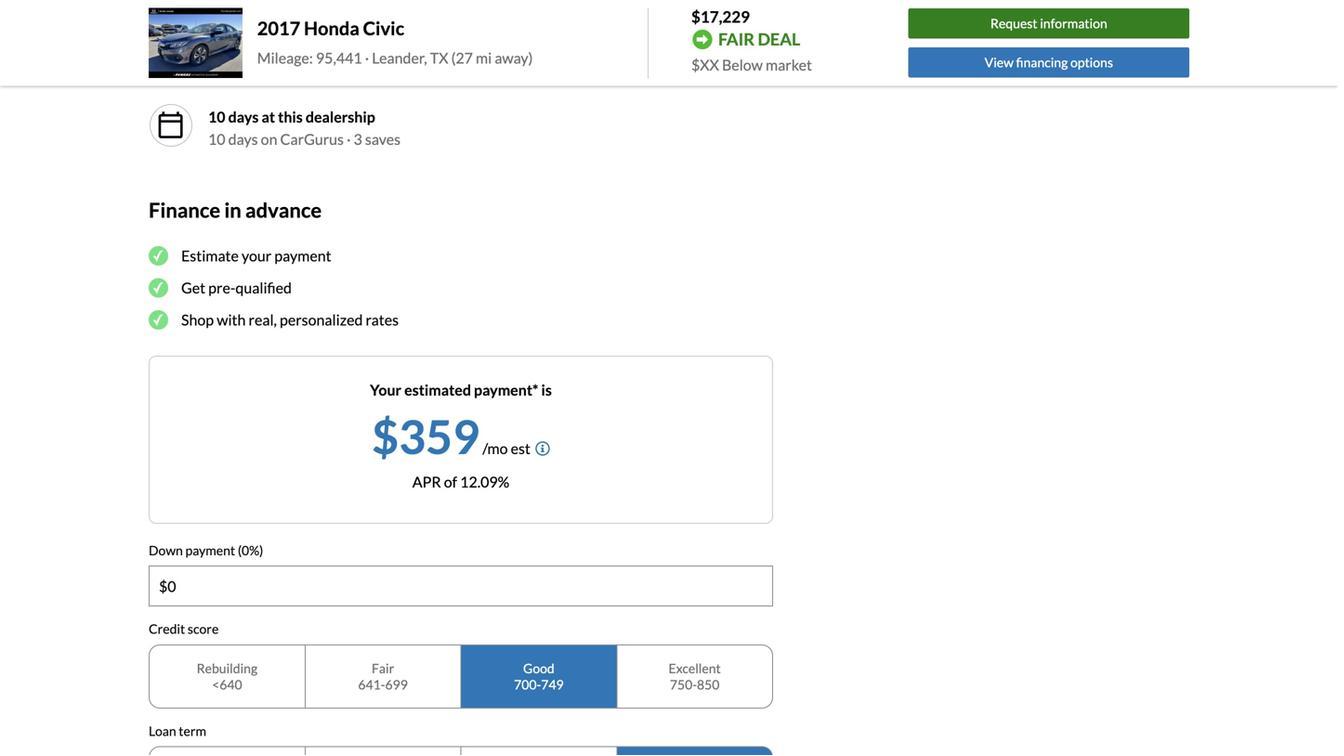 Task type: vqa. For each thing, say whether or not it's contained in the screenshot.
first days from the bottom of the 10 days at this dealership 10 days on CarGurus · 3 saves
yes



Task type: describe. For each thing, give the bounding box(es) containing it.
car.
[[441, 57, 464, 76]]

in inside hot seller a lot of people are interested in this car. contact the dealer before it's sold.
[[399, 57, 411, 76]]

dealership
[[306, 108, 375, 126]]

hot seller a lot of people are interested in this car. contact the dealer before it's sold.
[[208, 35, 688, 76]]

(0%)
[[238, 542, 263, 558]]

on
[[261, 130, 277, 148]]

view financing options button
[[908, 47, 1190, 78]]

is
[[541, 381, 552, 399]]

loan term
[[149, 723, 206, 739]]

seller
[[236, 35, 273, 53]]

850
[[697, 677, 720, 693]]

credit score
[[149, 621, 219, 637]]

fair
[[718, 29, 755, 49]]

market
[[766, 56, 812, 74]]

shop
[[181, 311, 214, 329]]

request
[[991, 16, 1038, 31]]

info circle image
[[535, 441, 550, 456]]

the
[[522, 57, 543, 76]]

shop with real, personalized rates
[[181, 311, 399, 329]]

excellent 750-850
[[669, 661, 721, 693]]

down
[[149, 542, 183, 558]]

term
[[179, 723, 206, 739]]

fair deal
[[718, 29, 800, 49]]

tx
[[430, 49, 448, 67]]

2017 honda civic image
[[149, 8, 242, 78]]

financing
[[1016, 54, 1068, 70]]

estimate your payment
[[181, 247, 331, 265]]

loan
[[149, 723, 176, 739]]

mi
[[476, 49, 492, 67]]

request information button
[[908, 9, 1190, 39]]

at
[[262, 108, 275, 126]]

$359 /mo est
[[372, 408, 531, 464]]

honda
[[304, 17, 359, 39]]

641-
[[358, 677, 385, 693]]

people
[[258, 57, 302, 76]]

2017
[[257, 17, 300, 39]]

lot
[[221, 57, 239, 76]]

est
[[511, 439, 531, 457]]

score
[[188, 621, 219, 637]]

700-
[[514, 677, 541, 693]]

(27
[[451, 49, 473, 67]]

rebuilding
[[197, 661, 258, 676]]

0 horizontal spatial in
[[224, 198, 241, 222]]

advance
[[245, 198, 322, 222]]

dealer
[[546, 57, 587, 76]]

get pre-qualified
[[181, 279, 292, 297]]

1 horizontal spatial of
[[444, 473, 457, 491]]

this inside hot seller a lot of people are interested in this car. contact the dealer before it's sold.
[[414, 57, 438, 76]]

it's
[[636, 57, 655, 76]]

apr of 12.09%
[[412, 473, 509, 491]]

cargurus
[[280, 130, 344, 148]]

get
[[181, 279, 205, 297]]

749
[[541, 677, 564, 693]]

sold.
[[658, 57, 688, 76]]

excellent
[[669, 661, 721, 676]]

1 vertical spatial payment
[[185, 542, 235, 558]]

request information
[[991, 16, 1107, 31]]

2 days from the top
[[228, 130, 258, 148]]

<640
[[212, 677, 242, 693]]



Task type: locate. For each thing, give the bounding box(es) containing it.
·
[[365, 49, 369, 67], [347, 130, 351, 148]]

payment right your
[[274, 247, 331, 265]]

payment left (0%)
[[185, 542, 235, 558]]

in left tx
[[399, 57, 411, 76]]

estimated
[[404, 381, 471, 399]]

leander,
[[372, 49, 427, 67]]

$359
[[372, 408, 480, 464]]

finance
[[149, 198, 220, 222]]

personalized
[[280, 311, 363, 329]]

apr
[[412, 473, 441, 491]]

$xx below market
[[691, 56, 812, 74]]

1 10 from the top
[[208, 108, 225, 126]]

deal
[[758, 29, 800, 49]]

· inside 10 days at this dealership 10 days on cargurus · 3 saves
[[347, 130, 351, 148]]

0 vertical spatial of
[[242, 57, 255, 76]]

below
[[722, 56, 763, 74]]

view
[[985, 54, 1014, 70]]

1 vertical spatial of
[[444, 473, 457, 491]]

with
[[217, 311, 246, 329]]

· right 95,441
[[365, 49, 369, 67]]

$17,229
[[691, 7, 750, 26]]

· inside '2017 honda civic mileage: 95,441 · leander, tx (27 mi away)'
[[365, 49, 369, 67]]

days left on
[[228, 130, 258, 148]]

0 vertical spatial in
[[399, 57, 411, 76]]

10 days at this dealership 10 days on cargurus · 3 saves
[[208, 108, 401, 148]]

3
[[354, 130, 362, 148]]

pre-
[[208, 279, 235, 297]]

fair 641-699
[[358, 661, 408, 693]]

1 vertical spatial 10
[[208, 130, 225, 148]]

in
[[399, 57, 411, 76], [224, 198, 241, 222]]

days
[[228, 108, 259, 126], [228, 130, 258, 148]]

before
[[590, 57, 633, 76]]

a
[[208, 57, 218, 76]]

finance in advance
[[149, 198, 322, 222]]

your
[[242, 247, 272, 265]]

0 horizontal spatial payment
[[185, 542, 235, 558]]

payment
[[274, 247, 331, 265], [185, 542, 235, 558]]

of right apr
[[444, 473, 457, 491]]

good
[[523, 661, 555, 676]]

0 vertical spatial payment
[[274, 247, 331, 265]]

information
[[1040, 16, 1107, 31]]

in right finance at the top
[[224, 198, 241, 222]]

estimate
[[181, 247, 239, 265]]

this right at
[[278, 108, 303, 126]]

interested
[[329, 57, 396, 76]]

· left 3 at the top left of the page
[[347, 130, 351, 148]]

1 horizontal spatial payment
[[274, 247, 331, 265]]

0 vertical spatial this
[[414, 57, 438, 76]]

10 days at this dealership image
[[149, 103, 193, 148], [156, 110, 186, 140]]

credit
[[149, 621, 185, 637]]

10 left on
[[208, 130, 225, 148]]

12.09%
[[460, 473, 509, 491]]

contact
[[466, 57, 519, 76]]

0 horizontal spatial ·
[[347, 130, 351, 148]]

0 horizontal spatial of
[[242, 57, 255, 76]]

down payment (0%)
[[149, 542, 263, 558]]

hot seller image
[[149, 31, 193, 75], [156, 38, 186, 68]]

your estimated payment* is
[[370, 381, 552, 399]]

2 10 from the top
[[208, 130, 225, 148]]

options
[[1071, 54, 1113, 70]]

95,441
[[316, 49, 362, 67]]

1 days from the top
[[228, 108, 259, 126]]

rates
[[366, 311, 399, 329]]

this
[[414, 57, 438, 76], [278, 108, 303, 126]]

Down payment (0%) text field
[[150, 567, 772, 606]]

this left car.
[[414, 57, 438, 76]]

0 vertical spatial 10
[[208, 108, 225, 126]]

1 vertical spatial this
[[278, 108, 303, 126]]

civic
[[363, 17, 404, 39]]

mileage:
[[257, 49, 313, 67]]

0 vertical spatial ·
[[365, 49, 369, 67]]

750-
[[670, 677, 697, 693]]

of right lot
[[242, 57, 255, 76]]

are
[[305, 57, 326, 76]]

1 vertical spatial days
[[228, 130, 258, 148]]

of
[[242, 57, 255, 76], [444, 473, 457, 491]]

hot
[[208, 35, 234, 53]]

699
[[385, 677, 408, 693]]

10 down a
[[208, 108, 225, 126]]

real,
[[249, 311, 277, 329]]

saves
[[365, 130, 401, 148]]

1 horizontal spatial this
[[414, 57, 438, 76]]

away)
[[495, 49, 533, 67]]

1 horizontal spatial in
[[399, 57, 411, 76]]

1 vertical spatial ·
[[347, 130, 351, 148]]

your
[[370, 381, 402, 399]]

0 horizontal spatial this
[[278, 108, 303, 126]]

view financing options
[[985, 54, 1113, 70]]

qualified
[[235, 279, 292, 297]]

payment*
[[474, 381, 538, 399]]

fair
[[372, 661, 394, 676]]

0 vertical spatial days
[[228, 108, 259, 126]]

2017 honda civic mileage: 95,441 · leander, tx (27 mi away)
[[257, 17, 533, 67]]

days left at
[[228, 108, 259, 126]]

$xx
[[691, 56, 719, 74]]

1 horizontal spatial ·
[[365, 49, 369, 67]]

this inside 10 days at this dealership 10 days on cargurus · 3 saves
[[278, 108, 303, 126]]

10
[[208, 108, 225, 126], [208, 130, 225, 148]]

1 vertical spatial in
[[224, 198, 241, 222]]

good 700-749
[[514, 661, 564, 693]]

of inside hot seller a lot of people are interested in this car. contact the dealer before it's sold.
[[242, 57, 255, 76]]

rebuilding <640
[[197, 661, 258, 693]]

/mo
[[482, 439, 508, 457]]



